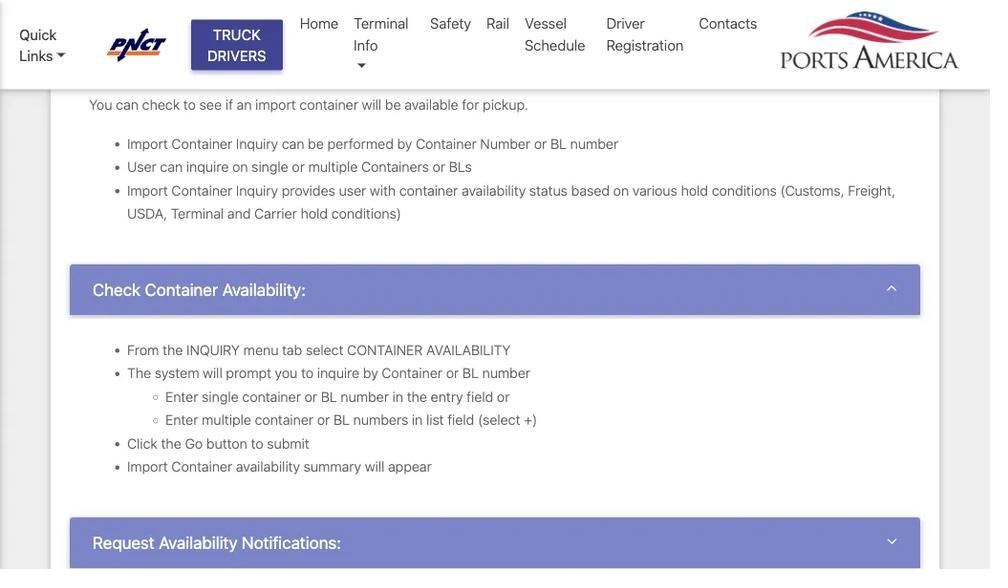 Task type: describe. For each thing, give the bounding box(es) containing it.
0 horizontal spatial for
[[251, 35, 272, 55]]

entry
[[431, 389, 463, 405]]

2 enter from the top
[[165, 412, 198, 428]]

availability for request
[[159, 534, 238, 553]]

availability
[[426, 342, 511, 358]]

2 vertical spatial the
[[161, 436, 181, 452]]

0 vertical spatial the
[[163, 342, 183, 358]]

schedule
[[525, 36, 586, 53]]

select
[[306, 342, 344, 358]]

single inside from the inquiry menu tab select container availability the system will prompt you to inquire by container or bl number enter single container or bl number in the entry field or enter multiple container or bl numbers in list field (select +) click the go button to submit import container availability summary will appear
[[202, 389, 239, 405]]

checking availability for import containers: link
[[93, 35, 898, 55]]

or up provides
[[292, 159, 305, 175]]

carrier
[[254, 206, 297, 222]]

rail link
[[479, 5, 517, 42]]

1 vertical spatial the
[[407, 389, 427, 405]]

container inside check container availability: link
[[145, 280, 218, 300]]

summary
[[304, 459, 361, 475]]

you
[[89, 97, 112, 113]]

or up (select
[[497, 389, 510, 405]]

drivers
[[208, 47, 266, 64]]

container inside import container inquiry can be performed by container number or bl number user can inquire on single or multiple containers or bls import container inquiry provides user with container availability status based on various hold conditions (customs, freight, usda, terminal and carrier hold conditions)
[[399, 182, 458, 198]]

list
[[426, 412, 444, 428]]

angle down image
[[887, 280, 898, 297]]

angle down image
[[887, 534, 898, 550]]

or up entry
[[446, 365, 459, 382]]

driver
[[607, 15, 645, 32]]

container up bls
[[416, 135, 477, 152]]

check container availability:
[[93, 280, 306, 300]]

terminal info link
[[346, 5, 423, 85]]

availability:
[[222, 280, 306, 300]]

truck drivers
[[208, 26, 266, 64]]

vessel
[[525, 15, 567, 32]]

user
[[339, 182, 366, 198]]

check
[[142, 97, 180, 113]]

pickup.
[[483, 97, 529, 113]]

freight,
[[848, 182, 896, 198]]

import
[[255, 97, 296, 113]]

click
[[127, 436, 158, 452]]

bl left the numbers
[[334, 412, 350, 428]]

status
[[530, 182, 568, 198]]

container up submit at the left bottom of the page
[[255, 412, 314, 428]]

container down see
[[172, 135, 233, 152]]

1 vertical spatial will
[[203, 365, 223, 382]]

system
[[155, 365, 199, 382]]

0 horizontal spatial number
[[341, 389, 389, 405]]

containers:
[[330, 35, 416, 55]]

(select
[[478, 412, 521, 428]]

0 vertical spatial in
[[393, 389, 404, 405]]

container down you on the bottom of the page
[[242, 389, 301, 405]]

by inside import container inquiry can be performed by container number or bl number user can inquire on single or multiple containers or bls import container inquiry provides user with container availability status based on various hold conditions (customs, freight, usda, terminal and carrier hold conditions)
[[397, 135, 412, 152]]

vessel schedule link
[[517, 5, 599, 63]]

1 enter from the top
[[165, 389, 198, 405]]

provides
[[282, 182, 335, 198]]

checking
[[93, 35, 164, 55]]

container
[[347, 342, 423, 358]]

various
[[633, 182, 678, 198]]

truck
[[213, 26, 261, 42]]

conditions)
[[332, 206, 401, 222]]

container up 'performed'
[[300, 97, 358, 113]]

bl down availability
[[463, 365, 479, 382]]

0 vertical spatial to
[[183, 97, 196, 113]]

1 horizontal spatial in
[[412, 412, 423, 428]]

contacts
[[699, 15, 758, 32]]

quick
[[19, 26, 57, 42]]

checking availability for import containers:
[[93, 35, 416, 55]]

menu
[[244, 342, 279, 358]]

if
[[225, 97, 233, 113]]

1 vertical spatial field
[[448, 412, 475, 428]]

from
[[127, 342, 159, 358]]

tab list containing checking availability for import containers:
[[70, 20, 921, 570]]

rail
[[487, 15, 510, 32]]

available
[[405, 97, 459, 113]]

quick links
[[19, 26, 57, 64]]

2 vertical spatial will
[[365, 459, 385, 475]]

truck drivers link
[[191, 19, 283, 70]]

check
[[93, 280, 141, 300]]

you
[[275, 365, 298, 382]]

be inside import container inquiry can be performed by container number or bl number user can inquire on single or multiple containers or bls import container inquiry provides user with container availability status based on various hold conditions (customs, freight, usda, terminal and carrier hold conditions)
[[308, 135, 324, 152]]

appear
[[388, 459, 432, 475]]

check container availability: link
[[93, 280, 898, 300]]

0 horizontal spatial on
[[232, 159, 248, 175]]

button
[[206, 436, 248, 452]]

go
[[185, 436, 203, 452]]

1 horizontal spatial on
[[613, 182, 629, 198]]

notifications:
[[242, 534, 341, 553]]

import up usda,
[[127, 182, 168, 198]]

terminal info
[[354, 15, 409, 53]]

availability inside from the inquiry menu tab select container availability the system will prompt you to inquire by container or bl number enter single container or bl number in the entry field or enter multiple container or bl numbers in list field (select +) click the go button to submit import container availability summary will appear
[[236, 459, 300, 475]]

tab
[[282, 342, 302, 358]]

safety
[[430, 15, 471, 32]]

submit
[[267, 436, 310, 452]]

and
[[227, 206, 251, 222]]

user
[[127, 159, 157, 175]]

see
[[200, 97, 222, 113]]

container up and
[[172, 182, 233, 198]]

2 vertical spatial can
[[160, 159, 183, 175]]

quick links link
[[19, 23, 88, 66]]



Task type: vqa. For each thing, say whether or not it's contained in the screenshot.
the topmost Inquiry
yes



Task type: locate. For each thing, give the bounding box(es) containing it.
on up and
[[232, 159, 248, 175]]

or
[[534, 135, 547, 152], [292, 159, 305, 175], [433, 159, 446, 175], [446, 365, 459, 382], [305, 389, 318, 405], [497, 389, 510, 405], [317, 412, 330, 428]]

inquire for bl
[[317, 365, 360, 382]]

single up provides
[[252, 159, 288, 175]]

single down prompt
[[202, 389, 239, 405]]

numbers
[[353, 412, 408, 428]]

import down home
[[276, 35, 325, 55]]

2 vertical spatial number
[[341, 389, 389, 405]]

2 horizontal spatial to
[[301, 365, 314, 382]]

to right you on the bottom of the page
[[301, 365, 314, 382]]

single inside import container inquiry can be performed by container number or bl number user can inquire on single or multiple containers or bls import container inquiry provides user with container availability status based on various hold conditions (customs, freight, usda, terminal and carrier hold conditions)
[[252, 159, 288, 175]]

enter down system
[[165, 389, 198, 405]]

1 vertical spatial inquiry
[[236, 182, 278, 198]]

1 vertical spatial multiple
[[202, 412, 251, 428]]

availability for checking
[[168, 35, 247, 55]]

1 horizontal spatial to
[[251, 436, 264, 452]]

1 horizontal spatial can
[[160, 159, 183, 175]]

driver registration
[[607, 15, 684, 53]]

bl up status at the right
[[551, 135, 567, 152]]

0 vertical spatial enter
[[165, 389, 198, 405]]

inquiry
[[236, 135, 278, 152], [236, 182, 278, 198]]

container down bls
[[399, 182, 458, 198]]

inquire inside import container inquiry can be performed by container number or bl number user can inquire on single or multiple containers or bls import container inquiry provides user with container availability status based on various hold conditions (customs, freight, usda, terminal and carrier hold conditions)
[[186, 159, 229, 175]]

0 vertical spatial number
[[570, 135, 619, 152]]

hold right various
[[681, 182, 708, 198]]

0 vertical spatial availability
[[168, 35, 247, 55]]

1 inquiry from the top
[[236, 135, 278, 152]]

1 vertical spatial hold
[[301, 206, 328, 222]]

1 horizontal spatial number
[[482, 365, 531, 382]]

the
[[127, 365, 151, 382]]

or right number
[[534, 135, 547, 152]]

0 vertical spatial inquire
[[186, 159, 229, 175]]

+)
[[524, 412, 537, 428]]

bls
[[449, 159, 472, 175]]

number up the numbers
[[341, 389, 389, 405]]

terminal
[[354, 15, 409, 32], [171, 206, 224, 222]]

number inside import container inquiry can be performed by container number or bl number user can inquire on single or multiple containers or bls import container inquiry provides user with container availability status based on various hold conditions (customs, freight, usda, terminal and carrier hold conditions)
[[570, 135, 619, 152]]

1 vertical spatial single
[[202, 389, 239, 405]]

hold down provides
[[301, 206, 328, 222]]

field
[[467, 389, 494, 405], [448, 412, 475, 428]]

or down select
[[305, 389, 318, 405]]

availability inside import container inquiry can be performed by container number or bl number user can inquire on single or multiple containers or bls import container inquiry provides user with container availability status based on various hold conditions (customs, freight, usda, terminal and carrier hold conditions)
[[462, 182, 526, 198]]

will
[[362, 97, 382, 113], [203, 365, 223, 382], [365, 459, 385, 475]]

enter up go
[[165, 412, 198, 428]]

multiple
[[308, 159, 358, 175], [202, 412, 251, 428]]

bl down select
[[321, 389, 337, 405]]

inquiry down an
[[236, 135, 278, 152]]

0 horizontal spatial hold
[[301, 206, 328, 222]]

inquire inside from the inquiry menu tab select container availability the system will prompt you to inquire by container or bl number enter single container or bl number in the entry field or enter multiple container or bl numbers in list field (select +) click the go button to submit import container availability summary will appear
[[317, 365, 360, 382]]

1 horizontal spatial terminal
[[354, 15, 409, 32]]

field right the list
[[448, 412, 475, 428]]

1 vertical spatial by
[[363, 365, 378, 382]]

home link
[[292, 5, 346, 42]]

1 horizontal spatial be
[[385, 97, 401, 113]]

for
[[251, 35, 272, 55], [462, 97, 479, 113]]

can down you can check to see if an import container will be available for pickup.
[[282, 135, 305, 152]]

the left go
[[161, 436, 181, 452]]

in up the numbers
[[393, 389, 404, 405]]

0 vertical spatial single
[[252, 159, 288, 175]]

will left appear
[[365, 459, 385, 475]]

inquire
[[186, 159, 229, 175], [317, 365, 360, 382]]

on
[[232, 159, 248, 175], [613, 182, 629, 198]]

container down go
[[172, 459, 233, 475]]

0 horizontal spatial multiple
[[202, 412, 251, 428]]

1 horizontal spatial by
[[397, 135, 412, 152]]

number down availability
[[482, 365, 531, 382]]

availability down submit at the left bottom of the page
[[236, 459, 300, 475]]

multiple inside from the inquiry menu tab select container availability the system will prompt you to inquire by container or bl number enter single container or bl number in the entry field or enter multiple container or bl numbers in list field (select +) click the go button to submit import container availability summary will appear
[[202, 412, 251, 428]]

the
[[163, 342, 183, 358], [407, 389, 427, 405], [161, 436, 181, 452]]

terminal up containers:
[[354, 15, 409, 32]]

request
[[93, 534, 155, 553]]

1 horizontal spatial inquire
[[317, 365, 360, 382]]

by
[[397, 135, 412, 152], [363, 365, 378, 382]]

0 horizontal spatial can
[[116, 97, 139, 113]]

1 vertical spatial terminal
[[171, 206, 224, 222]]

usda,
[[127, 206, 167, 222]]

bl inside import container inquiry can be performed by container number or bl number user can inquire on single or multiple containers or bls import container inquiry provides user with container availability status based on various hold conditions (customs, freight, usda, terminal and carrier hold conditions)
[[551, 135, 567, 152]]

driver registration link
[[599, 5, 692, 63]]

0 vertical spatial multiple
[[308, 159, 358, 175]]

can
[[116, 97, 139, 113], [282, 135, 305, 152], [160, 159, 183, 175]]

1 vertical spatial on
[[613, 182, 629, 198]]

request availability notifications: link
[[93, 534, 898, 554]]

multiple up user
[[308, 159, 358, 175]]

multiple up "button"
[[202, 412, 251, 428]]

inquire down select
[[317, 365, 360, 382]]

by up containers
[[397, 135, 412, 152]]

0 horizontal spatial availability
[[236, 459, 300, 475]]

0 vertical spatial for
[[251, 35, 272, 55]]

to left see
[[183, 97, 196, 113]]

availability down bls
[[462, 182, 526, 198]]

1 vertical spatial be
[[308, 135, 324, 152]]

vessel schedule
[[525, 15, 586, 53]]

1 horizontal spatial availability
[[462, 182, 526, 198]]

0 vertical spatial can
[[116, 97, 139, 113]]

1 vertical spatial availability
[[159, 534, 238, 553]]

info
[[354, 36, 378, 53]]

home
[[300, 15, 339, 32]]

0 vertical spatial will
[[362, 97, 382, 113]]

links
[[19, 47, 53, 64]]

to right "button"
[[251, 436, 264, 452]]

0 vertical spatial field
[[467, 389, 494, 405]]

2 vertical spatial to
[[251, 436, 264, 452]]

1 vertical spatial enter
[[165, 412, 198, 428]]

2 horizontal spatial number
[[570, 135, 619, 152]]

registration
[[607, 36, 684, 53]]

1 vertical spatial number
[[482, 365, 531, 382]]

terminal left and
[[171, 206, 224, 222]]

0 vertical spatial be
[[385, 97, 401, 113]]

0 vertical spatial availability
[[462, 182, 526, 198]]

the up system
[[163, 342, 183, 358]]

0 horizontal spatial in
[[393, 389, 404, 405]]

safety link
[[423, 5, 479, 42]]

2 inquiry from the top
[[236, 182, 278, 198]]

can right you
[[116, 97, 139, 113]]

by down container
[[363, 365, 378, 382]]

1 horizontal spatial multiple
[[308, 159, 358, 175]]

import up the user at left top
[[127, 135, 168, 152]]

0 horizontal spatial by
[[363, 365, 378, 382]]

0 vertical spatial by
[[397, 135, 412, 152]]

be down you can check to see if an import container will be available for pickup.
[[308, 135, 324, 152]]

an
[[237, 97, 252, 113]]

0 horizontal spatial be
[[308, 135, 324, 152]]

availability
[[462, 182, 526, 198], [236, 459, 300, 475]]

on right based
[[613, 182, 629, 198]]

can right the user at left top
[[160, 159, 183, 175]]

single
[[252, 159, 288, 175], [202, 389, 239, 405]]

container right check
[[145, 280, 218, 300]]

prompt
[[226, 365, 272, 382]]

1 horizontal spatial single
[[252, 159, 288, 175]]

be left available
[[385, 97, 401, 113]]

1 vertical spatial inquire
[[317, 365, 360, 382]]

will down inquiry
[[203, 365, 223, 382]]

the up the list
[[407, 389, 427, 405]]

0 horizontal spatial terminal
[[171, 206, 224, 222]]

0 horizontal spatial to
[[183, 97, 196, 113]]

0 horizontal spatial inquire
[[186, 159, 229, 175]]

in
[[393, 389, 404, 405], [412, 412, 423, 428]]

multiple inside import container inquiry can be performed by container number or bl number user can inquire on single or multiple containers or bls import container inquiry provides user with container availability status based on various hold conditions (customs, freight, usda, terminal and carrier hold conditions)
[[308, 159, 358, 175]]

1 vertical spatial for
[[462, 97, 479, 113]]

by inside from the inquiry menu tab select container availability the system will prompt you to inquire by container or bl number enter single container or bl number in the entry field or enter multiple container or bl numbers in list field (select +) click the go button to submit import container availability summary will appear
[[363, 365, 378, 382]]

container
[[300, 97, 358, 113], [399, 182, 458, 198], [242, 389, 301, 405], [255, 412, 314, 428]]

hold
[[681, 182, 708, 198], [301, 206, 328, 222]]

0 vertical spatial hold
[[681, 182, 708, 198]]

or left bls
[[433, 159, 446, 175]]

tab list
[[70, 20, 921, 570]]

1 horizontal spatial for
[[462, 97, 479, 113]]

enter
[[165, 389, 198, 405], [165, 412, 198, 428]]

availability
[[168, 35, 247, 55], [159, 534, 238, 553]]

number up based
[[570, 135, 619, 152]]

performed
[[328, 135, 394, 152]]

inquire up and
[[186, 159, 229, 175]]

bl
[[551, 135, 567, 152], [463, 365, 479, 382], [321, 389, 337, 405], [334, 412, 350, 428]]

to
[[183, 97, 196, 113], [301, 365, 314, 382], [251, 436, 264, 452]]

import down click
[[127, 459, 168, 475]]

based
[[571, 182, 610, 198]]

in left the list
[[412, 412, 423, 428]]

1 vertical spatial availability
[[236, 459, 300, 475]]

field up (select
[[467, 389, 494, 405]]

0 horizontal spatial single
[[202, 389, 239, 405]]

0 vertical spatial on
[[232, 159, 248, 175]]

from the inquiry menu tab select container availability the system will prompt you to inquire by container or bl number enter single container or bl number in the entry field or enter multiple container or bl numbers in list field (select +) click the go button to submit import container availability summary will appear
[[127, 342, 537, 475]]

conditions
[[712, 182, 777, 198]]

inquiry
[[187, 342, 240, 358]]

container down container
[[382, 365, 443, 382]]

terminal inside import container inquiry can be performed by container number or bl number user can inquire on single or multiple containers or bls import container inquiry provides user with container availability status based on various hold conditions (customs, freight, usda, terminal and carrier hold conditions)
[[171, 206, 224, 222]]

1 vertical spatial in
[[412, 412, 423, 428]]

1 vertical spatial can
[[282, 135, 305, 152]]

request availability notifications:
[[93, 534, 341, 553]]

(customs,
[[781, 182, 845, 198]]

0 vertical spatial inquiry
[[236, 135, 278, 152]]

with
[[370, 182, 396, 198]]

1 vertical spatial to
[[301, 365, 314, 382]]

1 horizontal spatial hold
[[681, 182, 708, 198]]

will up 'performed'
[[362, 97, 382, 113]]

inquiry up and
[[236, 182, 278, 198]]

inquire for inquiry
[[186, 159, 229, 175]]

import container inquiry can be performed by container number or bl number user can inquire on single or multiple containers or bls import container inquiry provides user with container availability status based on various hold conditions (customs, freight, usda, terminal and carrier hold conditions)
[[127, 135, 896, 222]]

number
[[570, 135, 619, 152], [482, 365, 531, 382], [341, 389, 389, 405]]

number
[[480, 135, 531, 152]]

containers
[[361, 159, 429, 175]]

2 horizontal spatial can
[[282, 135, 305, 152]]

0 vertical spatial terminal
[[354, 15, 409, 32]]

import inside from the inquiry menu tab select container availability the system will prompt you to inquire by container or bl number enter single container or bl number in the entry field or enter multiple container or bl numbers in list field (select +) click the go button to submit import container availability summary will appear
[[127, 459, 168, 475]]

you can check to see if an import container will be available for pickup.
[[89, 97, 529, 113]]

or up 'summary'
[[317, 412, 330, 428]]

contacts link
[[692, 5, 765, 42]]



